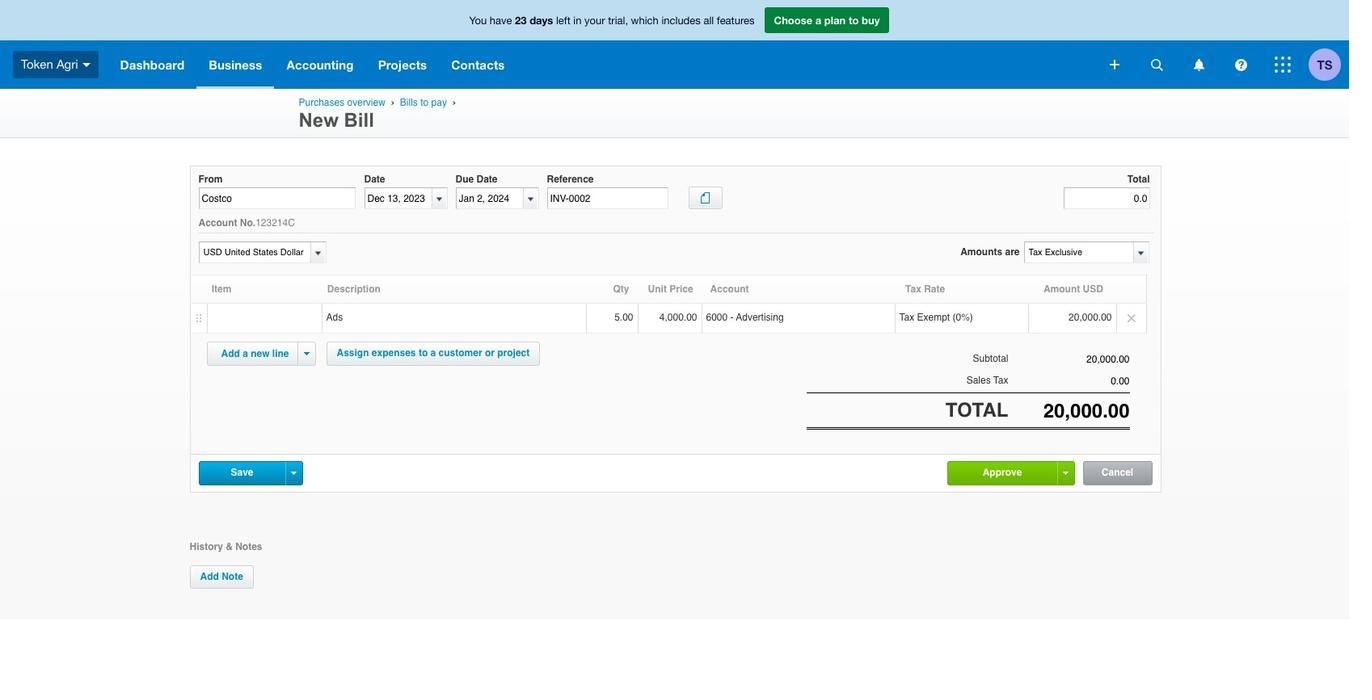 Task type: describe. For each thing, give the bounding box(es) containing it.
account for account no. 123214c
[[199, 218, 237, 229]]

0 vertical spatial to
[[849, 14, 859, 27]]

sales tax
[[967, 375, 1009, 386]]

token
[[21, 57, 53, 71]]

choose
[[774, 14, 813, 27]]

6000
[[706, 312, 728, 324]]

history & notes
[[190, 542, 262, 553]]

usd
[[1083, 284, 1104, 295]]

save link
[[199, 463, 285, 484]]

due date
[[456, 174, 498, 185]]

amounts
[[961, 247, 1003, 258]]

2 vertical spatial tax
[[994, 375, 1009, 386]]

amount usd
[[1044, 284, 1104, 295]]

add a new line link
[[211, 343, 299, 366]]

expenses
[[372, 348, 416, 359]]

Due Date text field
[[456, 189, 524, 209]]

5.00
[[615, 312, 634, 324]]

1 › from the left
[[391, 97, 395, 108]]

delete line item image
[[1117, 304, 1146, 333]]

customer
[[439, 348, 482, 359]]

buy
[[862, 14, 880, 27]]

contacts
[[451, 57, 505, 72]]

2 › from the left
[[453, 97, 456, 108]]

Total text field
[[1064, 188, 1150, 210]]

item
[[212, 284, 232, 295]]

pay
[[431, 97, 447, 108]]

rate
[[924, 284, 945, 295]]

add note
[[200, 572, 243, 583]]

description
[[327, 284, 381, 295]]

exempt
[[917, 312, 950, 324]]

bills to pay link
[[400, 97, 447, 108]]

add for add note
[[200, 572, 219, 583]]

accounting
[[287, 57, 354, 72]]

1 horizontal spatial svg image
[[1275, 57, 1291, 73]]

4,000.00
[[660, 312, 697, 324]]

project
[[497, 348, 530, 359]]

more approve options... image
[[1063, 472, 1069, 476]]

svg image inside 'token agri' popup button
[[82, 63, 90, 67]]

account for account
[[710, 284, 749, 295]]

left
[[556, 15, 571, 27]]

tax for tax exempt (0%)
[[900, 312, 915, 324]]

cancel
[[1102, 468, 1134, 479]]

have
[[490, 15, 512, 27]]

account no. 123214c
[[199, 218, 295, 229]]

trial,
[[608, 15, 628, 27]]

bills
[[400, 97, 418, 108]]

business
[[209, 57, 262, 72]]

a for line
[[243, 349, 248, 360]]

bill
[[344, 109, 374, 131]]

reference
[[547, 174, 594, 185]]

projects button
[[366, 40, 439, 89]]

purchases overview › bills to pay › new bill
[[299, 97, 459, 131]]

more save options... image
[[291, 472, 297, 476]]

more add line options... image
[[304, 353, 310, 356]]

sales
[[967, 375, 991, 386]]

token agri
[[21, 57, 78, 71]]

qty
[[613, 284, 630, 295]]

23
[[515, 14, 527, 27]]

your
[[585, 15, 605, 27]]

123214c
[[256, 218, 295, 229]]

6000 - advertising
[[706, 312, 784, 324]]

or
[[485, 348, 495, 359]]

ts
[[1318, 57, 1333, 72]]

which
[[631, 15, 659, 27]]

cancel button
[[1084, 463, 1152, 485]]

purchases
[[299, 97, 345, 108]]

you
[[469, 15, 487, 27]]

approve link
[[948, 463, 1057, 484]]

save
[[231, 468, 254, 479]]

note
[[222, 572, 243, 583]]

banner containing ts
[[0, 0, 1350, 89]]

approve
[[983, 468, 1022, 479]]

amounts are
[[961, 247, 1020, 258]]

total
[[946, 399, 1009, 422]]

assign expenses to a customer or project
[[337, 348, 530, 359]]

add a new line
[[221, 349, 289, 360]]



Task type: locate. For each thing, give the bounding box(es) containing it.
1 horizontal spatial add
[[221, 349, 240, 360]]

1 horizontal spatial account
[[710, 284, 749, 295]]

dashboard link
[[108, 40, 197, 89]]

a left customer
[[431, 348, 436, 359]]

to inside purchases overview › bills to pay › new bill
[[421, 97, 429, 108]]

features
[[717, 15, 755, 27]]

to
[[849, 14, 859, 27], [421, 97, 429, 108], [419, 348, 428, 359]]

line
[[272, 349, 289, 360]]

amount
[[1044, 284, 1081, 295]]

choose a plan to buy
[[774, 14, 880, 27]]

a for to
[[816, 14, 822, 27]]

banner
[[0, 0, 1350, 89]]

tax right sales
[[994, 375, 1009, 386]]

a inside "link"
[[243, 349, 248, 360]]

0 vertical spatial add
[[221, 349, 240, 360]]

history
[[190, 542, 223, 553]]

0 horizontal spatial add
[[200, 572, 219, 583]]

total
[[1128, 174, 1150, 185]]

overview
[[347, 97, 386, 108]]

tax left exempt
[[900, 312, 915, 324]]

› left 'bills'
[[391, 97, 395, 108]]

ads
[[326, 312, 343, 324]]

None text field
[[199, 243, 308, 263], [1025, 243, 1133, 263], [1009, 354, 1130, 366], [199, 243, 308, 263], [1025, 243, 1133, 263], [1009, 354, 1130, 366]]

2 date from the left
[[477, 174, 498, 185]]

projects
[[378, 57, 427, 72]]

agri
[[57, 57, 78, 71]]

20,000.00
[[1069, 312, 1112, 324]]

date up the due date text box
[[477, 174, 498, 185]]

assign expenses to a customer or project link
[[326, 342, 540, 367]]

Reference text field
[[547, 188, 668, 210]]

0 horizontal spatial date
[[364, 174, 385, 185]]

tax rate
[[906, 284, 945, 295]]

includes
[[662, 15, 701, 27]]

&
[[226, 542, 233, 553]]

dashboard
[[120, 57, 185, 72]]

0 vertical spatial tax
[[906, 284, 922, 295]]

0 horizontal spatial svg image
[[1151, 59, 1163, 71]]

due
[[456, 174, 474, 185]]

price
[[670, 284, 694, 295]]

to right expenses
[[419, 348, 428, 359]]

1 vertical spatial account
[[710, 284, 749, 295]]

0 horizontal spatial a
[[243, 349, 248, 360]]

no.
[[240, 218, 256, 229]]

›
[[391, 97, 395, 108], [453, 97, 456, 108]]

1 vertical spatial tax
[[900, 312, 915, 324]]

notes
[[235, 542, 262, 553]]

tax left rate
[[906, 284, 922, 295]]

date up date text box
[[364, 174, 385, 185]]

a left plan
[[816, 14, 822, 27]]

advertising
[[736, 312, 784, 324]]

accounting button
[[275, 40, 366, 89]]

account up the -
[[710, 284, 749, 295]]

0 horizontal spatial ›
[[391, 97, 395, 108]]

1 vertical spatial add
[[200, 572, 219, 583]]

from
[[199, 174, 223, 185]]

tax exempt (0%)
[[900, 312, 973, 324]]

None text field
[[199, 188, 355, 210], [1009, 376, 1130, 387], [1009, 400, 1130, 423], [199, 188, 355, 210], [1009, 376, 1130, 387], [1009, 400, 1130, 423]]

add left new at the left bottom of the page
[[221, 349, 240, 360]]

add inside "link"
[[221, 349, 240, 360]]

1 horizontal spatial date
[[477, 174, 498, 185]]

subtotal
[[973, 354, 1009, 365]]

new
[[251, 349, 270, 360]]

1 date from the left
[[364, 174, 385, 185]]

you have 23 days left in your trial, which includes all features
[[469, 14, 755, 27]]

unit
[[648, 284, 667, 295]]

a
[[816, 14, 822, 27], [431, 348, 436, 359], [243, 349, 248, 360]]

› right pay
[[453, 97, 456, 108]]

assign
[[337, 348, 369, 359]]

to left the buy
[[849, 14, 859, 27]]

to left pay
[[421, 97, 429, 108]]

purchases overview link
[[299, 97, 386, 108]]

add note link
[[190, 566, 254, 590]]

1 vertical spatial to
[[421, 97, 429, 108]]

add left the note
[[200, 572, 219, 583]]

add for add a new line
[[221, 349, 240, 360]]

0 horizontal spatial account
[[199, 218, 237, 229]]

(0%)
[[953, 312, 973, 324]]

all
[[704, 15, 714, 27]]

tax for tax rate
[[906, 284, 922, 295]]

Date text field
[[365, 189, 432, 209]]

1 horizontal spatial ›
[[453, 97, 456, 108]]

svg image
[[1275, 57, 1291, 73], [1151, 59, 1163, 71]]

contacts button
[[439, 40, 517, 89]]

days
[[530, 14, 553, 27]]

plan
[[825, 14, 846, 27]]

-
[[731, 312, 734, 324]]

2 horizontal spatial a
[[816, 14, 822, 27]]

0 vertical spatial account
[[199, 218, 237, 229]]

a left new at the left bottom of the page
[[243, 349, 248, 360]]

token agri button
[[0, 40, 108, 89]]

add
[[221, 349, 240, 360], [200, 572, 219, 583]]

account
[[199, 218, 237, 229], [710, 284, 749, 295]]

business button
[[197, 40, 275, 89]]

tax
[[906, 284, 922, 295], [900, 312, 915, 324], [994, 375, 1009, 386]]

are
[[1006, 247, 1020, 258]]

date
[[364, 174, 385, 185], [477, 174, 498, 185]]

ts button
[[1309, 40, 1350, 89]]

svg image
[[1194, 59, 1204, 71], [1235, 59, 1247, 71], [1110, 60, 1120, 70], [82, 63, 90, 67]]

1 horizontal spatial a
[[431, 348, 436, 359]]

unit price
[[648, 284, 694, 295]]

account left no.
[[199, 218, 237, 229]]

2 vertical spatial to
[[419, 348, 428, 359]]

in
[[574, 15, 582, 27]]



Task type: vqa. For each thing, say whether or not it's contained in the screenshot.
tax to the middle
yes



